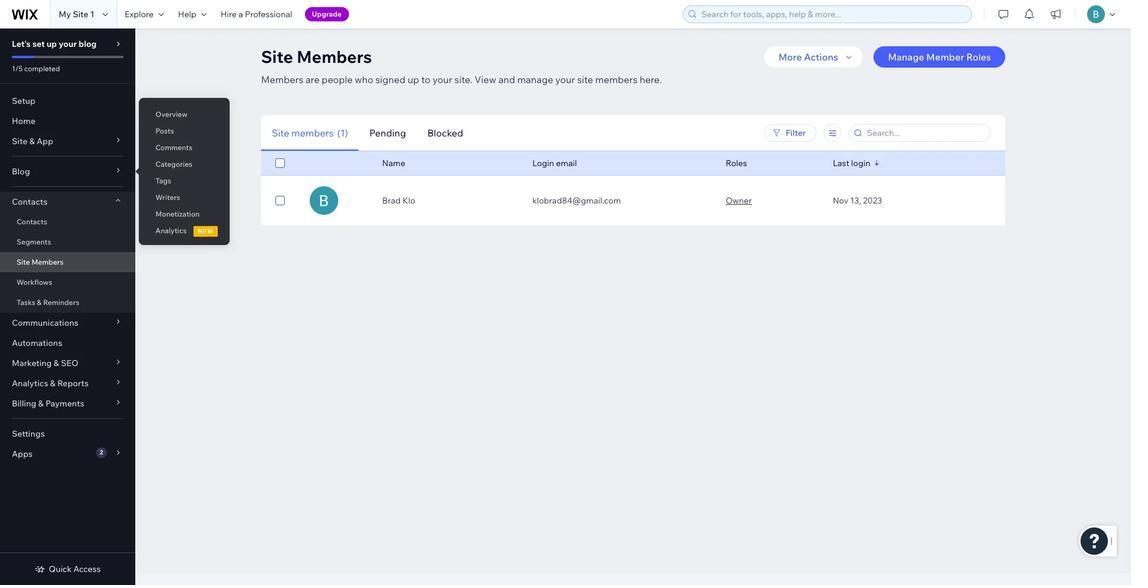 Task type: describe. For each thing, give the bounding box(es) containing it.
more actions
[[779, 51, 838, 63]]

new
[[198, 227, 214, 235]]

1
[[90, 9, 94, 20]]

communications button
[[0, 313, 135, 333]]

13,
[[850, 195, 861, 206]]

members inside tab list
[[291, 127, 334, 139]]

more actions button
[[764, 46, 863, 68]]

1 vertical spatial roles
[[726, 158, 747, 169]]

filter
[[786, 128, 806, 138]]

upgrade button
[[305, 7, 349, 21]]

1 vertical spatial members
[[261, 74, 303, 85]]

member
[[926, 51, 964, 63]]

tags
[[155, 176, 171, 185]]

home link
[[0, 111, 135, 131]]

view
[[475, 74, 496, 85]]

(1)
[[337, 127, 348, 139]]

and
[[498, 74, 515, 85]]

0 vertical spatial members
[[297, 46, 372, 67]]

quick access button
[[35, 564, 101, 574]]

quick
[[49, 564, 72, 574]]

communications
[[12, 317, 78, 328]]

brad klo image
[[310, 186, 338, 215]]

billing
[[12, 398, 36, 409]]

nov
[[833, 195, 848, 206]]

here.
[[640, 74, 662, 85]]

marketing
[[12, 358, 52, 369]]

monetization
[[155, 209, 200, 218]]

& for billing
[[38, 398, 44, 409]]

members inside the site members 'link'
[[32, 258, 64, 266]]

more
[[779, 51, 802, 63]]

& for tasks
[[37, 298, 42, 307]]

comments
[[155, 143, 192, 152]]

writers link
[[139, 188, 230, 208]]

blocked
[[427, 127, 463, 139]]

contacts for contacts popup button
[[12, 196, 47, 207]]

& for marketing
[[54, 358, 59, 369]]

site members inside 'link'
[[17, 258, 64, 266]]

& for analytics
[[50, 378, 56, 389]]

email
[[556, 158, 577, 169]]

login
[[851, 158, 870, 169]]

setup link
[[0, 91, 135, 111]]

who
[[355, 74, 373, 85]]

site.
[[454, 74, 472, 85]]

payments
[[45, 398, 84, 409]]

contacts for contacts link
[[17, 217, 47, 226]]

manage member roles
[[888, 51, 991, 63]]

last login
[[833, 158, 870, 169]]

manage member roles button
[[874, 46, 1005, 68]]

workflows
[[17, 278, 52, 287]]

contacts link
[[0, 212, 135, 232]]

comments link
[[139, 138, 230, 158]]

roles inside button
[[966, 51, 991, 63]]

site inside tab list
[[272, 127, 289, 139]]

2 horizontal spatial your
[[555, 74, 575, 85]]

a
[[239, 9, 243, 20]]

1/5
[[12, 64, 23, 73]]

tasks & reminders link
[[0, 293, 135, 313]]

name
[[382, 158, 405, 169]]

site members (1)
[[272, 127, 348, 139]]

automations
[[12, 338, 62, 348]]

explore
[[125, 9, 154, 20]]

quick access
[[49, 564, 101, 574]]

access
[[73, 564, 101, 574]]

site & app button
[[0, 131, 135, 151]]

owner
[[726, 195, 752, 206]]

overview
[[155, 110, 187, 119]]

tasks
[[17, 298, 35, 307]]

manage
[[517, 74, 553, 85]]

reminders
[[43, 298, 79, 307]]

completed
[[24, 64, 60, 73]]

workflows link
[[0, 272, 135, 293]]

hire a professional
[[221, 9, 292, 20]]

marketing & seo button
[[0, 353, 135, 373]]

overview link
[[139, 104, 230, 125]]

writers
[[155, 193, 180, 202]]

1 horizontal spatial members
[[595, 74, 638, 85]]

site inside the site members 'link'
[[17, 258, 30, 266]]

are
[[306, 74, 320, 85]]

help button
[[171, 0, 213, 28]]

analytics & reports button
[[0, 373, 135, 393]]

billing & payments
[[12, 398, 84, 409]]



Task type: locate. For each thing, give the bounding box(es) containing it.
roles right member
[[966, 51, 991, 63]]

posts
[[155, 126, 174, 135]]

& left reports on the bottom left
[[50, 378, 56, 389]]

my site 1
[[59, 9, 94, 20]]

actions
[[804, 51, 838, 63]]

categories
[[155, 160, 192, 169]]

app
[[37, 136, 53, 147]]

contacts inside popup button
[[12, 196, 47, 207]]

site inside site & app dropdown button
[[12, 136, 27, 147]]

pending button
[[359, 115, 417, 151]]

help
[[178, 9, 196, 20]]

klobrad84@gmail.com
[[532, 195, 621, 206]]

0 horizontal spatial site members
[[17, 258, 64, 266]]

monetization link
[[139, 204, 230, 224]]

1 vertical spatial up
[[408, 74, 419, 85]]

reports
[[57, 378, 89, 389]]

2 vertical spatial members
[[32, 258, 64, 266]]

0 vertical spatial members
[[595, 74, 638, 85]]

analytics down the marketing
[[12, 378, 48, 389]]

site members up 'are'
[[261, 46, 372, 67]]

0 horizontal spatial your
[[59, 39, 77, 49]]

your inside sidebar element
[[59, 39, 77, 49]]

login email
[[532, 158, 577, 169]]

segments link
[[0, 232, 135, 252]]

&
[[29, 136, 35, 147], [37, 298, 42, 307], [54, 358, 59, 369], [50, 378, 56, 389], [38, 398, 44, 409]]

sidebar element
[[0, 28, 135, 585]]

analytics
[[155, 226, 187, 235], [12, 378, 48, 389]]

analytics inside analytics & reports dropdown button
[[12, 378, 48, 389]]

0 horizontal spatial up
[[47, 39, 57, 49]]

members up workflows
[[32, 258, 64, 266]]

klo
[[403, 195, 415, 206]]

None checkbox
[[275, 156, 285, 170], [275, 193, 285, 208], [275, 156, 285, 170], [275, 193, 285, 208]]

up inside sidebar element
[[47, 39, 57, 49]]

your right to
[[433, 74, 452, 85]]

1 vertical spatial contacts
[[17, 217, 47, 226]]

up left to
[[408, 74, 419, 85]]

contacts
[[12, 196, 47, 207], [17, 217, 47, 226]]

automations link
[[0, 333, 135, 353]]

members are people who signed up to your site. view and manage your site members here.
[[261, 74, 662, 85]]

1 vertical spatial site members
[[17, 258, 64, 266]]

up
[[47, 39, 57, 49], [408, 74, 419, 85]]

brad klo
[[382, 195, 415, 206]]

pending
[[369, 127, 406, 139]]

posts link
[[139, 121, 230, 141]]

& left app
[[29, 136, 35, 147]]

analytics for analytics
[[155, 226, 187, 235]]

your
[[59, 39, 77, 49], [433, 74, 452, 85], [555, 74, 575, 85]]

hire
[[221, 9, 237, 20]]

roles
[[966, 51, 991, 63], [726, 158, 747, 169]]

site members link
[[0, 252, 135, 272]]

site members up workflows
[[17, 258, 64, 266]]

tab list containing site members
[[261, 115, 627, 151]]

members
[[297, 46, 372, 67], [261, 74, 303, 85], [32, 258, 64, 266]]

0 vertical spatial analytics
[[155, 226, 187, 235]]

& right 'tasks'
[[37, 298, 42, 307]]

contacts down the blog
[[12, 196, 47, 207]]

1/5 completed
[[12, 64, 60, 73]]

0 horizontal spatial members
[[291, 127, 334, 139]]

members up people
[[297, 46, 372, 67]]

apps
[[12, 449, 32, 459]]

Search for tools, apps, help & more... field
[[698, 6, 968, 23]]

0 horizontal spatial analytics
[[12, 378, 48, 389]]

blocked button
[[417, 115, 474, 151]]

login
[[532, 158, 554, 169]]

site & app
[[12, 136, 53, 147]]

members left 'are'
[[261, 74, 303, 85]]

site members
[[261, 46, 372, 67], [17, 258, 64, 266]]

2
[[100, 449, 103, 456]]

categories link
[[139, 154, 230, 174]]

my
[[59, 9, 71, 20]]

contacts button
[[0, 192, 135, 212]]

tags link
[[139, 171, 230, 191]]

your left site
[[555, 74, 575, 85]]

let's
[[12, 39, 31, 49]]

1 vertical spatial members
[[291, 127, 334, 139]]

brad
[[382, 195, 401, 206]]

2023
[[863, 195, 882, 206]]

members right site
[[595, 74, 638, 85]]

seo
[[61, 358, 78, 369]]

& left seo
[[54, 358, 59, 369]]

billing & payments button
[[0, 393, 135, 414]]

& for site
[[29, 136, 35, 147]]

tasks & reminders
[[17, 298, 79, 307]]

setup
[[12, 96, 35, 106]]

tab list
[[261, 115, 627, 151]]

filter button
[[764, 124, 817, 142]]

members
[[595, 74, 638, 85], [291, 127, 334, 139]]

1 horizontal spatial site members
[[261, 46, 372, 67]]

0 vertical spatial up
[[47, 39, 57, 49]]

settings
[[12, 428, 45, 439]]

0 vertical spatial roles
[[966, 51, 991, 63]]

& inside dropdown button
[[54, 358, 59, 369]]

professional
[[245, 9, 292, 20]]

nov 13, 2023
[[833, 195, 882, 206]]

analytics for analytics & reports
[[12, 378, 48, 389]]

up right set
[[47, 39, 57, 49]]

Search... field
[[863, 125, 987, 141]]

hire a professional link
[[213, 0, 299, 28]]

1 horizontal spatial analytics
[[155, 226, 187, 235]]

0 horizontal spatial roles
[[726, 158, 747, 169]]

analytics & reports
[[12, 378, 89, 389]]

0 vertical spatial contacts
[[12, 196, 47, 207]]

home
[[12, 116, 35, 126]]

1 horizontal spatial up
[[408, 74, 419, 85]]

your left blog
[[59, 39, 77, 49]]

site
[[577, 74, 593, 85]]

1 horizontal spatial roles
[[966, 51, 991, 63]]

roles up owner
[[726, 158, 747, 169]]

signed
[[375, 74, 405, 85]]

1 horizontal spatial your
[[433, 74, 452, 85]]

let's set up your blog
[[12, 39, 97, 49]]

blog button
[[0, 161, 135, 182]]

1 vertical spatial analytics
[[12, 378, 48, 389]]

contacts up segments
[[17, 217, 47, 226]]

manage
[[888, 51, 924, 63]]

blog
[[12, 166, 30, 177]]

& right billing
[[38, 398, 44, 409]]

& inside popup button
[[38, 398, 44, 409]]

0 vertical spatial site members
[[261, 46, 372, 67]]

to
[[421, 74, 430, 85]]

analytics down monetization
[[155, 226, 187, 235]]

members left (1)
[[291, 127, 334, 139]]

settings link
[[0, 424, 135, 444]]

site
[[73, 9, 88, 20], [261, 46, 293, 67], [272, 127, 289, 139], [12, 136, 27, 147], [17, 258, 30, 266]]



Task type: vqa. For each thing, say whether or not it's contained in the screenshot.
Workflows link
yes



